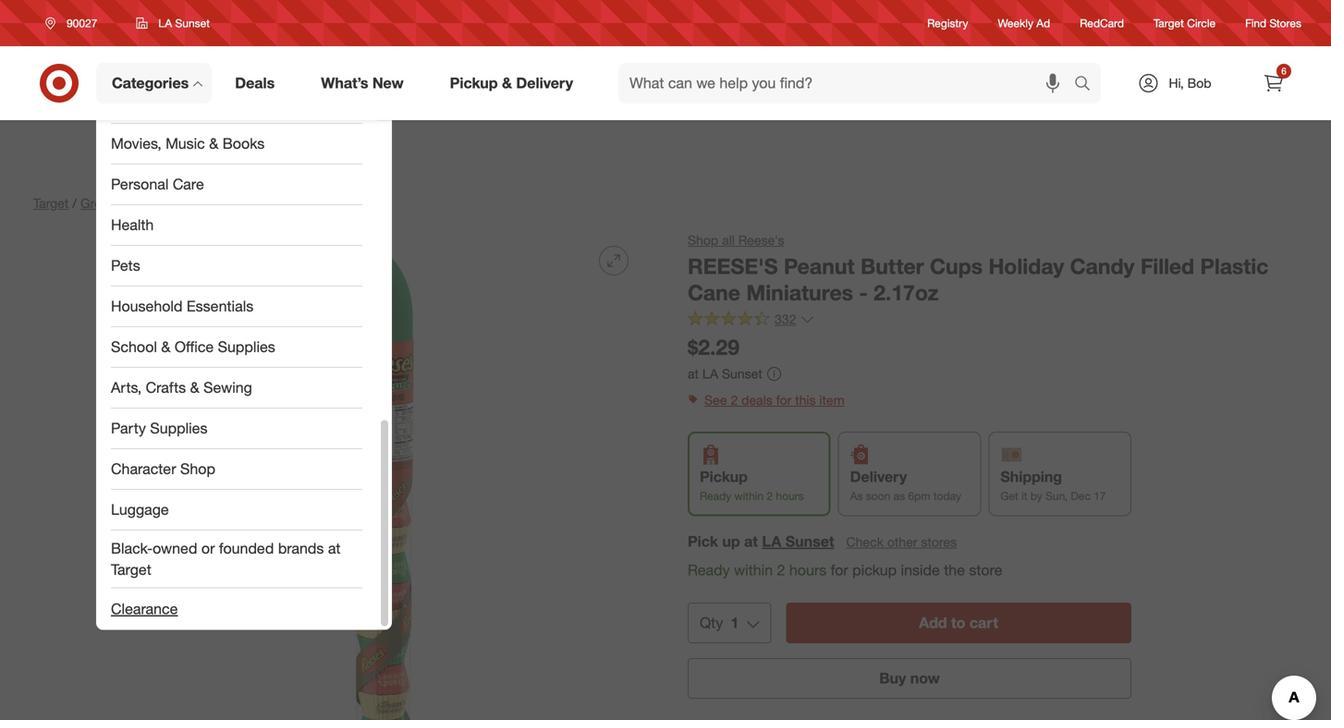 Task type: vqa. For each thing, say whether or not it's contained in the screenshot.
Target Circle's Target
yes



Task type: locate. For each thing, give the bounding box(es) containing it.
see 2 deals for this item link
[[688, 387, 1298, 413]]

hours up la sunset button
[[776, 489, 804, 503]]

pick up at la sunset
[[688, 532, 834, 550]]

cane
[[688, 280, 740, 306]]

0 horizontal spatial /
[[72, 195, 77, 211]]

cart
[[970, 614, 998, 632]]

character shop
[[111, 460, 215, 478]]

search button
[[1066, 63, 1110, 107]]

movies,
[[111, 135, 161, 153]]

up
[[722, 532, 740, 550]]

shop inside "link"
[[180, 460, 215, 478]]

/
[[72, 195, 77, 211], [131, 195, 135, 211], [180, 195, 185, 211]]

shipping get it by sun, dec 17
[[1000, 468, 1106, 503]]

1 within from the top
[[734, 489, 764, 503]]

0 horizontal spatial shop
[[180, 460, 215, 478]]

candy
[[139, 195, 177, 211], [251, 195, 289, 211], [1070, 253, 1135, 279]]

this
[[795, 392, 816, 408]]

2 vertical spatial target
[[111, 561, 151, 579]]

pickup up up
[[700, 468, 748, 486]]

at right up
[[744, 532, 758, 550]]

what's new link
[[305, 63, 427, 104]]

weekly
[[998, 16, 1033, 30]]

deals
[[235, 74, 275, 92]]

pickup for &
[[450, 74, 498, 92]]

personal
[[111, 175, 169, 193]]

target circle link
[[1154, 15, 1216, 31]]

pets
[[111, 257, 140, 275]]

pickup & delivery link
[[434, 63, 596, 104]]

2 horizontal spatial at
[[744, 532, 758, 550]]

pickup right new
[[450, 74, 498, 92]]

0 vertical spatial pickup
[[450, 74, 498, 92]]

the
[[944, 561, 965, 579]]

luggage link
[[96, 490, 377, 531]]

1 horizontal spatial 2
[[767, 489, 773, 503]]

shop right character
[[180, 460, 215, 478]]

0 horizontal spatial pickup
[[450, 74, 498, 92]]

0 horizontal spatial supplies
[[150, 419, 207, 437]]

1 horizontal spatial for
[[831, 561, 848, 579]]

supplies inside school & office supplies link
[[218, 338, 275, 356]]

chocolate
[[188, 195, 248, 211]]

ready up pick
[[700, 489, 731, 503]]

target for target circle
[[1154, 16, 1184, 30]]

what's new
[[321, 74, 404, 92]]

0 horizontal spatial for
[[776, 392, 792, 408]]

ready within 2 hours for pickup inside the store
[[688, 561, 1003, 579]]

sunset up ready within 2 hours for pickup inside the store
[[786, 532, 834, 550]]

sewing
[[203, 379, 252, 397]]

2 right "see"
[[731, 392, 738, 408]]

0 horizontal spatial at
[[328, 539, 341, 557]]

within
[[734, 489, 764, 503], [734, 561, 773, 579]]

la up categories link
[[158, 16, 172, 30]]

ready
[[700, 489, 731, 503], [688, 561, 730, 579]]

supplies down household essentials link
[[218, 338, 275, 356]]

it
[[1022, 489, 1028, 503]]

1 horizontal spatial supplies
[[218, 338, 275, 356]]

ad
[[1037, 16, 1050, 30]]

0 vertical spatial shop
[[688, 232, 718, 248]]

candy right chocolate
[[251, 195, 289, 211]]

2 vertical spatial sunset
[[786, 532, 834, 550]]

2 horizontal spatial la
[[762, 532, 781, 550]]

2 horizontal spatial candy
[[1070, 253, 1135, 279]]

1 vertical spatial hours
[[789, 561, 827, 579]]

reese's
[[738, 232, 784, 248]]

at right brands at the left bottom of the page
[[328, 539, 341, 557]]

2 horizontal spatial target
[[1154, 16, 1184, 30]]

sunset up deals
[[722, 365, 762, 382]]

registry link
[[927, 15, 968, 31]]

1 / from the left
[[72, 195, 77, 211]]

clearance link
[[96, 589, 377, 629]]

1 vertical spatial delivery
[[850, 468, 907, 486]]

add to cart button
[[786, 603, 1131, 644]]

/ down personal
[[131, 195, 135, 211]]

0 horizontal spatial la
[[158, 16, 172, 30]]

90027 button
[[33, 6, 117, 40]]

school
[[111, 338, 157, 356]]

1 horizontal spatial la
[[702, 365, 718, 382]]

pickup inside the pickup ready within 2 hours
[[700, 468, 748, 486]]

health
[[111, 216, 154, 234]]

sunset up categories link
[[175, 16, 210, 30]]

1 horizontal spatial shop
[[688, 232, 718, 248]]

1 horizontal spatial pickup
[[700, 468, 748, 486]]

reese&#39;s peanut butter cups holiday candy filled plastic cane miniatures - 2.17oz, 1 of 7 image
[[33, 231, 643, 720]]

add
[[919, 614, 947, 632]]

plastic
[[1200, 253, 1269, 279]]

what's
[[321, 74, 368, 92]]

1 vertical spatial shop
[[180, 460, 215, 478]]

1 vertical spatial target
[[33, 195, 69, 211]]

la inside dropdown button
[[158, 16, 172, 30]]

ready down pick
[[688, 561, 730, 579]]

la down $2.29
[[702, 365, 718, 382]]

find stores link
[[1245, 15, 1302, 31]]

1 vertical spatial 2
[[767, 489, 773, 503]]

What can we help you find? suggestions appear below search field
[[618, 63, 1079, 104]]

1 horizontal spatial target
[[111, 561, 151, 579]]

2 down la sunset button
[[777, 561, 785, 579]]

butter
[[861, 253, 924, 279]]

for left the this
[[776, 392, 792, 408]]

black-owned or founded brands at target
[[111, 539, 341, 579]]

check other stores button
[[845, 532, 958, 552]]

pickup for ready
[[700, 468, 748, 486]]

0 vertical spatial within
[[734, 489, 764, 503]]

get
[[1000, 489, 1018, 503]]

school & office supplies
[[111, 338, 275, 356]]

la sunset
[[158, 16, 210, 30]]

target inside black-owned or founded brands at target
[[111, 561, 151, 579]]

1 vertical spatial pickup
[[700, 468, 748, 486]]

see 2 deals for this item
[[704, 392, 845, 408]]

2 up pick up at la sunset
[[767, 489, 773, 503]]

target left circle
[[1154, 16, 1184, 30]]

delivery as soon as 6pm today
[[850, 468, 961, 503]]

categories
[[112, 74, 189, 92]]

332
[[775, 311, 796, 327]]

3 / from the left
[[180, 195, 185, 211]]

supplies
[[218, 338, 275, 356], [150, 419, 207, 437]]

1 vertical spatial supplies
[[150, 419, 207, 437]]

/ right the target link on the left of the page
[[72, 195, 77, 211]]

1 vertical spatial within
[[734, 561, 773, 579]]

shipping
[[1000, 468, 1062, 486]]

founded
[[219, 539, 274, 557]]

music
[[166, 135, 205, 153]]

books
[[223, 135, 265, 153]]

0 vertical spatial ready
[[700, 489, 731, 503]]

pickup
[[852, 561, 897, 579]]

1 horizontal spatial /
[[131, 195, 135, 211]]

0 horizontal spatial sunset
[[175, 16, 210, 30]]

pick
[[688, 532, 718, 550]]

for left pickup
[[831, 561, 848, 579]]

as
[[894, 489, 905, 503]]

reese's
[[688, 253, 778, 279]]

la right up
[[762, 532, 781, 550]]

redcard link
[[1080, 15, 1124, 31]]

0 vertical spatial supplies
[[218, 338, 275, 356]]

0 vertical spatial 2
[[731, 392, 738, 408]]

1 horizontal spatial delivery
[[850, 468, 907, 486]]

bob
[[1187, 75, 1211, 91]]

2 horizontal spatial 2
[[777, 561, 785, 579]]

find
[[1245, 16, 1267, 30]]

0 vertical spatial hours
[[776, 489, 804, 503]]

registry
[[927, 16, 968, 30]]

delivery inside delivery as soon as 6pm today
[[850, 468, 907, 486]]

at down $2.29
[[688, 365, 699, 382]]

supplies inside party supplies link
[[150, 419, 207, 437]]

2 horizontal spatial /
[[180, 195, 185, 211]]

candy down personal care at the top left
[[139, 195, 177, 211]]

1 vertical spatial for
[[831, 561, 848, 579]]

2 horizontal spatial sunset
[[786, 532, 834, 550]]

&
[[502, 74, 512, 92], [209, 135, 218, 153], [161, 338, 171, 356], [190, 379, 199, 397]]

shop left all
[[688, 232, 718, 248]]

0 horizontal spatial 2
[[731, 392, 738, 408]]

2 / from the left
[[131, 195, 135, 211]]

2
[[731, 392, 738, 408], [767, 489, 773, 503], [777, 561, 785, 579]]

household essentials
[[111, 297, 253, 315]]

within down pick up at la sunset
[[734, 561, 773, 579]]

0 vertical spatial target
[[1154, 16, 1184, 30]]

0 vertical spatial sunset
[[175, 16, 210, 30]]

pickup inside pickup & delivery link
[[450, 74, 498, 92]]

target
[[1154, 16, 1184, 30], [33, 195, 69, 211], [111, 561, 151, 579]]

0 vertical spatial for
[[776, 392, 792, 408]]

0 horizontal spatial target
[[33, 195, 69, 211]]

2 vertical spatial la
[[762, 532, 781, 550]]

target / grocery / candy / chocolate candy
[[33, 195, 289, 211]]

target down black-
[[111, 561, 151, 579]]

now
[[910, 669, 940, 687]]

candy left filled
[[1070, 253, 1135, 279]]

sunset inside dropdown button
[[175, 16, 210, 30]]

supplies down the arts, crafts & sewing
[[150, 419, 207, 437]]

ready inside the pickup ready within 2 hours
[[700, 489, 731, 503]]

hours down la sunset button
[[789, 561, 827, 579]]

1 horizontal spatial sunset
[[722, 365, 762, 382]]

0 vertical spatial la
[[158, 16, 172, 30]]

within up pick up at la sunset
[[734, 489, 764, 503]]

find stores
[[1245, 16, 1302, 30]]

0 vertical spatial delivery
[[516, 74, 573, 92]]

target left grocery on the left of the page
[[33, 195, 69, 211]]

la
[[158, 16, 172, 30], [702, 365, 718, 382], [762, 532, 781, 550]]

luggage
[[111, 501, 169, 519]]

/ down care
[[180, 195, 185, 211]]

la sunset button
[[124, 6, 222, 40]]



Task type: describe. For each thing, give the bounding box(es) containing it.
332 link
[[688, 310, 815, 331]]

essentials
[[187, 297, 253, 315]]

grocery link
[[80, 195, 127, 211]]

6pm
[[908, 489, 930, 503]]

6 link
[[1253, 63, 1294, 104]]

shop inside the shop all reese's reese's peanut butter cups holiday candy filled plastic cane miniatures - 2.17oz
[[688, 232, 718, 248]]

1 vertical spatial la
[[702, 365, 718, 382]]

character
[[111, 460, 176, 478]]

see
[[704, 392, 727, 408]]

deals link
[[219, 63, 298, 104]]

circle
[[1187, 16, 1216, 30]]

item
[[819, 392, 845, 408]]

search
[[1066, 76, 1110, 94]]

movies, music & books
[[111, 135, 265, 153]]

2 within from the top
[[734, 561, 773, 579]]

add to cart
[[919, 614, 998, 632]]

school & office supplies link
[[96, 327, 377, 368]]

1 vertical spatial sunset
[[722, 365, 762, 382]]

or
[[201, 539, 215, 557]]

sun,
[[1046, 489, 1068, 503]]

party
[[111, 419, 146, 437]]

weekly ad link
[[998, 15, 1050, 31]]

black-owned or founded brands at target link
[[96, 531, 377, 589]]

chocolate candy link
[[188, 195, 289, 211]]

0 horizontal spatial delivery
[[516, 74, 573, 92]]

arts, crafts & sewing
[[111, 379, 252, 397]]

for inside see 2 deals for this item link
[[776, 392, 792, 408]]

hours inside the pickup ready within 2 hours
[[776, 489, 804, 503]]

party supplies
[[111, 419, 207, 437]]

categories link
[[96, 63, 212, 104]]

hi, bob
[[1169, 75, 1211, 91]]

dec
[[1071, 489, 1091, 503]]

la sunset button
[[762, 531, 834, 552]]

clearance
[[111, 600, 178, 618]]

inside
[[901, 561, 940, 579]]

shop all reese's reese's peanut butter cups holiday candy filled plastic cane miniatures - 2.17oz
[[688, 232, 1269, 306]]

store
[[969, 561, 1003, 579]]

hi,
[[1169, 75, 1184, 91]]

buy now button
[[688, 658, 1131, 699]]

by
[[1031, 489, 1043, 503]]

-
[[859, 280, 868, 306]]

target link
[[33, 195, 69, 211]]

redcard
[[1080, 16, 1124, 30]]

stores
[[1270, 16, 1302, 30]]

deals
[[741, 392, 773, 408]]

household
[[111, 297, 183, 315]]

at la sunset
[[688, 365, 762, 382]]

1 horizontal spatial candy
[[251, 195, 289, 211]]

today
[[933, 489, 961, 503]]

arts,
[[111, 379, 142, 397]]

peanut
[[784, 253, 855, 279]]

1 horizontal spatial at
[[688, 365, 699, 382]]

household essentials link
[[96, 287, 377, 327]]

health link
[[96, 205, 377, 246]]

owned
[[153, 539, 197, 557]]

stores
[[921, 534, 957, 550]]

2 vertical spatial 2
[[777, 561, 785, 579]]

candy link
[[139, 195, 177, 211]]

care
[[173, 175, 204, 193]]

check other stores
[[846, 534, 957, 550]]

check
[[846, 534, 884, 550]]

personal care link
[[96, 165, 377, 205]]

17
[[1094, 489, 1106, 503]]

0 horizontal spatial candy
[[139, 195, 177, 211]]

pickup ready within 2 hours
[[700, 468, 804, 503]]

holiday
[[989, 253, 1064, 279]]

buy
[[879, 669, 906, 687]]

all
[[722, 232, 735, 248]]

new
[[372, 74, 404, 92]]

90027
[[67, 16, 97, 30]]

as
[[850, 489, 863, 503]]

at inside black-owned or founded brands at target
[[328, 539, 341, 557]]

2.17oz
[[874, 280, 939, 306]]

pickup & delivery
[[450, 74, 573, 92]]

pets link
[[96, 246, 377, 287]]

character shop link
[[96, 449, 377, 490]]

filled
[[1141, 253, 1194, 279]]

target for target / grocery / candy / chocolate candy
[[33, 195, 69, 211]]

6
[[1281, 65, 1287, 77]]

2 inside the pickup ready within 2 hours
[[767, 489, 773, 503]]

within inside the pickup ready within 2 hours
[[734, 489, 764, 503]]

soon
[[866, 489, 891, 503]]

buy now
[[879, 669, 940, 687]]

1 vertical spatial ready
[[688, 561, 730, 579]]

crafts
[[146, 379, 186, 397]]

candy inside the shop all reese's reese's peanut butter cups holiday candy filled plastic cane miniatures - 2.17oz
[[1070, 253, 1135, 279]]



